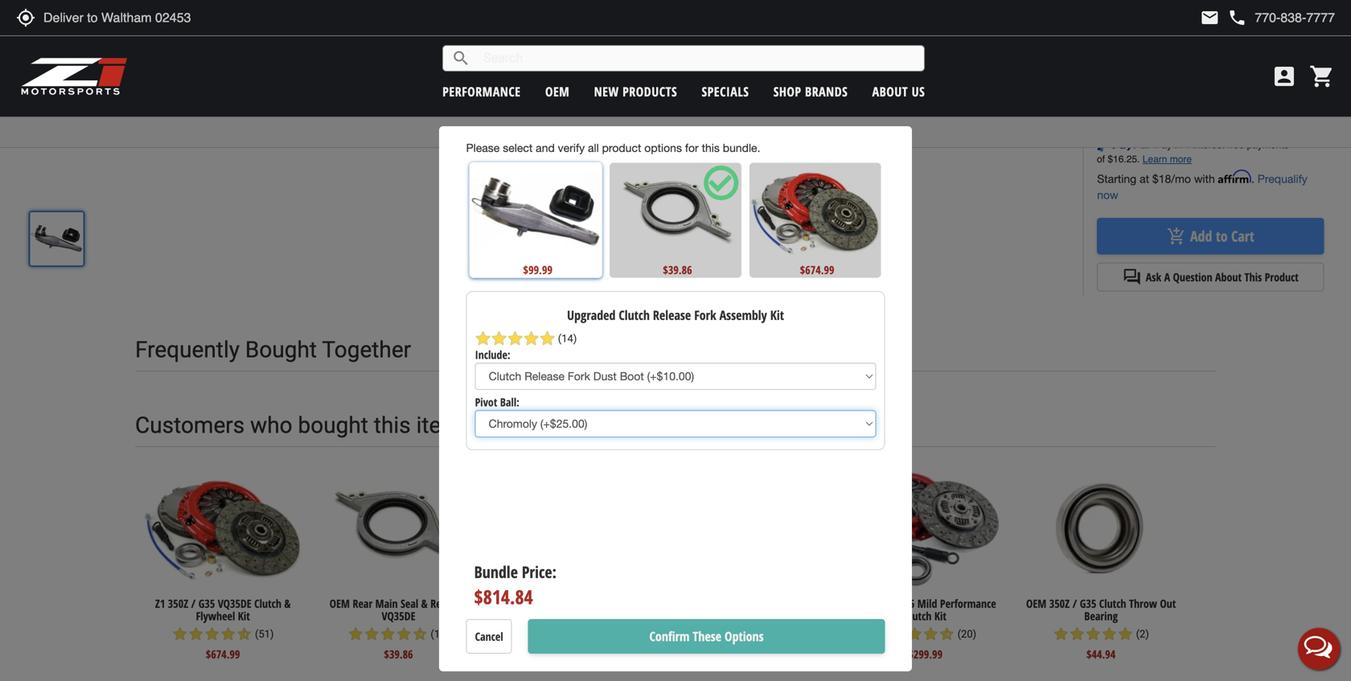 Task type: locate. For each thing, give the bounding box(es) containing it.
now
[[1097, 188, 1118, 201]]

installing
[[660, 32, 701, 44]]

this assembly.
[[704, 32, 770, 44]]

bearing
[[1084, 608, 1118, 624]]

this
[[702, 141, 720, 155], [374, 412, 411, 439]]

adjustment
[[536, 32, 588, 44]]

& inside oem rear main seal & retainer vq35de star star star star star_half (13) $39.86
[[421, 596, 428, 611]]

vehicle right your
[[750, 123, 787, 142]]

2 horizontal spatial vq35de
[[616, 596, 650, 611]]

please down pedal on the left
[[507, 56, 538, 68]]

fork
[[694, 307, 716, 324]]

star_half left (20)
[[939, 626, 955, 642]]

must after
[[610, 32, 657, 44]]

new
[[594, 83, 619, 100]]

1 / from the left
[[191, 596, 196, 611]]

0 vertical spatial to
[[1175, 37, 1186, 55]]

kit inside z1 350z / g35 vq35de clutch & flywheel kit star star star star star_half (51) $674.99
[[238, 608, 250, 624]]

cylinder
[[577, 596, 613, 611]]

frequently
[[135, 337, 240, 363]]

/ inside z1 350z / g35 vq35de clutch & flywheel kit star star star star star_half (51) $674.99
[[191, 596, 196, 611]]

/ inside oem 350z / g35 clutch throw out bearing star star star star star (2) $44.94
[[1073, 596, 1077, 611]]

$99.99
[[523, 262, 553, 278]]

star_half
[[236, 626, 252, 642], [412, 626, 428, 642], [939, 626, 955, 642]]

3 g35 from the left
[[1080, 596, 1096, 611]]

star_half left (13)
[[412, 626, 428, 642]]

mail link
[[1200, 8, 1220, 27]]

1 g35 from the left
[[198, 596, 215, 611]]

(19)
[[606, 616, 625, 628]]

vq35de for star
[[218, 596, 252, 611]]

1 horizontal spatial 350z
[[868, 596, 888, 611]]

about us link
[[872, 83, 925, 100]]

0 horizontal spatial $39.86
[[384, 647, 413, 662]]

0 horizontal spatial g35
[[198, 596, 215, 611]]

throw
[[1129, 596, 1157, 611]]

options
[[676, 56, 711, 68], [644, 141, 682, 155]]

oem inside oem clutch slave cylinder vq35de star star star star star (19)
[[499, 596, 519, 611]]

us
[[912, 83, 925, 100]]

item
[[416, 412, 461, 439]]

$814.84
[[474, 584, 533, 610]]

phone link
[[1228, 8, 1335, 27]]

star_half left (51)
[[236, 626, 252, 642]]

g35 for (20)
[[898, 596, 915, 611]]

0 vertical spatial please
[[507, 56, 538, 68]]

1 star_half from the left
[[236, 626, 252, 642]]

this right for
[[702, 141, 720, 155]]

please left select
[[466, 141, 500, 155]]

to right 'add'
[[1216, 226, 1228, 246]]

$3.49
[[738, 647, 762, 662]]

2 350z from the left
[[868, 596, 888, 611]]

1 vertical spatial about
[[1215, 270, 1242, 285]]

0 horizontal spatial this
[[374, 412, 411, 439]]

oem 350z / g35 clutch throw out bearing star star star star star (2) $44.94
[[1026, 596, 1176, 662]]

price:
[[522, 561, 557, 583]]

1 & from the left
[[284, 596, 291, 611]]

about inside question_answer ask a question about this product
[[1215, 270, 1242, 285]]

the
[[602, 56, 617, 68]]

with
[[1194, 172, 1215, 185]]

350z inside z1 350z / g35 vq35de clutch & flywheel kit star star star star star_half (51) $674.99
[[168, 596, 188, 611]]

oem inside oem rear main seal & retainer vq35de star star star star star_half (13) $39.86
[[330, 596, 350, 611]]

about left this
[[1215, 270, 1242, 285]]

options down installing
[[676, 56, 711, 68]]

about us
[[872, 83, 925, 100]]

mail phone
[[1200, 8, 1247, 27]]

transmission
[[758, 596, 816, 611]]

flywheel inside z1 350z / g35 vq35de clutch & flywheel kit star star star star star_half (51) $674.99
[[196, 608, 235, 624]]

1 horizontal spatial about
[[1215, 270, 1242, 285]]

also
[[466, 412, 509, 439]]

1 horizontal spatial flywheel
[[720, 608, 759, 624]]

1 horizontal spatial kit
[[770, 307, 784, 324]]

350z for (2)
[[1049, 596, 1070, 611]]

oem
[[545, 83, 570, 100], [330, 596, 350, 611], [499, 596, 519, 611], [684, 596, 704, 611], [1026, 596, 1047, 611]]

who
[[250, 412, 292, 439]]

question
[[1173, 270, 1213, 285]]

shop brands link
[[773, 83, 848, 100]]

no
[[564, 124, 582, 140]]

starting
[[1097, 172, 1137, 185]]

1 flywheel from the left
[[196, 608, 235, 624]]

performance link
[[443, 83, 521, 100]]

verify
[[558, 141, 585, 155]]

&
[[284, 596, 291, 611], [421, 596, 428, 611]]

1 horizontal spatial to
[[1216, 226, 1228, 246]]

0 vertical spatial $674.99
[[800, 262, 834, 277]]

mild
[[918, 596, 937, 611]]

to inside 'in stock, ready to ship. help'
[[1175, 37, 1186, 55]]

0 horizontal spatial /
[[191, 596, 196, 611]]

0 horizontal spatial $674.99
[[206, 647, 240, 662]]

2 & from the left
[[421, 596, 428, 611]]

vq35de inside z1 350z / g35 vq35de clutch & flywheel kit star star star star star_half (51) $674.99
[[218, 596, 252, 611]]

question_answer
[[1123, 268, 1142, 287]]

clutch left throw
[[1099, 596, 1126, 611]]

1 horizontal spatial please
[[507, 56, 538, 68]]

g35 inside z1 350z / g35 vq35de clutch & flywheel kit star star star star star_half (51) $674.99
[[198, 596, 215, 611]]

1 vertical spatial please
[[466, 141, 500, 155]]

z1 for star
[[855, 596, 865, 611]]

bundle price: $814.84
[[474, 561, 557, 610]]

oem inside oem 350z / g35 clutch throw out bearing star star star star star (2) $44.94
[[1026, 596, 1047, 611]]

1 horizontal spatial star_half
[[412, 626, 428, 642]]

0 horizontal spatial please
[[466, 141, 500, 155]]

2 horizontal spatial kit
[[934, 608, 947, 624]]

/ for star_half
[[191, 596, 196, 611]]

0 vertical spatial about
[[872, 83, 908, 100]]

vehicle inside no vehicle selected! select your vehicle
[[585, 124, 627, 140]]

about
[[872, 83, 908, 100], [1215, 270, 1242, 285]]

oem left vq
[[684, 596, 704, 611]]

1 horizontal spatial z1
[[855, 596, 865, 611]]

(2)
[[1136, 628, 1149, 640]]

vq35de inside oem rear main seal & retainer vq35de star star star star star_half (13) $39.86
[[382, 608, 415, 624]]

and
[[536, 141, 555, 155]]

/ for (2)
[[1073, 596, 1077, 611]]

choose
[[541, 56, 575, 68]]

g35
[[198, 596, 215, 611], [898, 596, 915, 611], [1080, 596, 1096, 611]]

(14)
[[558, 332, 577, 345]]

3 star_half from the left
[[939, 626, 955, 642]]

3 350z from the left
[[1049, 596, 1070, 611]]

1 z1 from the left
[[155, 596, 165, 611]]

1 horizontal spatial this
[[702, 141, 720, 155]]

$39.86 inside oem rear main seal & retainer vq35de star star star star star_half (13) $39.86
[[384, 647, 413, 662]]

0 horizontal spatial about
[[872, 83, 908, 100]]

in stock, ready to ship. help
[[1097, 35, 1234, 55]]

clutch up (51)
[[254, 596, 281, 611]]

1 horizontal spatial vq35de
[[382, 608, 415, 624]]

add
[[1190, 226, 1212, 246]]

oem for oem clutch slave cylinder vq35de star star star star star (19)
[[499, 596, 519, 611]]

/
[[191, 596, 196, 611], [891, 596, 895, 611], [1073, 596, 1077, 611]]

0 horizontal spatial to
[[1175, 37, 1186, 55]]

rear
[[353, 596, 373, 611]]

z1 motorsports logo image
[[20, 56, 128, 97]]

oem link
[[545, 83, 570, 100]]

1 horizontal spatial $39.86
[[663, 262, 692, 277]]

0 horizontal spatial flywheel
[[196, 608, 235, 624]]

$39.86
[[663, 262, 692, 277], [384, 647, 413, 662]]

from
[[578, 56, 599, 68]]

0 horizontal spatial vehicle
[[585, 124, 627, 140]]

this
[[1245, 270, 1262, 285]]

2 g35 from the left
[[898, 596, 915, 611]]

/ for (20)
[[891, 596, 895, 611]]

new products link
[[594, 83, 677, 100]]

star_half inside oem rear main seal & retainer vq35de star star star star star_half (13) $39.86
[[412, 626, 428, 642]]

clutch left slave
[[522, 596, 549, 611]]

2 horizontal spatial star_half
[[939, 626, 955, 642]]

please select and verify all product options for this bundle.
[[466, 141, 760, 155]]

0 vertical spatial options
[[676, 56, 711, 68]]

retainer
[[430, 596, 468, 611]]

350z inside oem 350z / g35 clutch throw out bearing star star star star star (2) $44.94
[[1049, 596, 1070, 611]]

$299.99
[[908, 647, 943, 662]]

oem for oem vq manual transmission flywheel bolt star star star star star $3.49
[[684, 596, 704, 611]]

/ inside z1 350z / g35 mild performance clutch kit star star star star star_half (20) $299.99
[[891, 596, 895, 611]]

2 horizontal spatial 350z
[[1049, 596, 1070, 611]]

ball:
[[500, 394, 520, 410]]

clutch left release
[[619, 307, 650, 324]]

confirm
[[649, 628, 690, 645]]

vq35de inside oem clutch slave cylinder vq35de star star star star star (19)
[[616, 596, 650, 611]]

0 horizontal spatial 350z
[[168, 596, 188, 611]]

1 vertical spatial $674.99
[[206, 647, 240, 662]]

1 horizontal spatial &
[[421, 596, 428, 611]]

& right seal
[[421, 596, 428, 611]]

add_shopping_cart add to cart
[[1167, 226, 1254, 246]]

kit
[[770, 307, 784, 324], [238, 608, 250, 624], [934, 608, 947, 624]]

z1 350z / g35 mild performance clutch kit star star star star star_half (20) $299.99
[[855, 596, 996, 662]]

z1 inside z1 350z / g35 vq35de clutch & flywheel kit star star star star star_half (51) $674.99
[[155, 596, 165, 611]]

oem left rear
[[330, 596, 350, 611]]

kit inside upgraded clutch release fork assembly kit star star star star star (14)
[[770, 307, 784, 324]]

ask
[[1146, 270, 1161, 285]]

confirm these options
[[649, 628, 764, 645]]

2 / from the left
[[891, 596, 895, 611]]

1 vertical spatial $39.86
[[384, 647, 413, 662]]

oem left bearing
[[1026, 596, 1047, 611]]

vq
[[707, 596, 719, 611]]

0 vertical spatial this
[[702, 141, 720, 155]]

2 flywheel from the left
[[720, 608, 759, 624]]

seal
[[401, 596, 418, 611]]

3 / from the left
[[1073, 596, 1077, 611]]

1 horizontal spatial g35
[[898, 596, 915, 611]]

product
[[1265, 270, 1299, 285]]

2 horizontal spatial /
[[1073, 596, 1077, 611]]

g35 inside z1 350z / g35 mild performance clutch kit star star star star star_half (20) $299.99
[[898, 596, 915, 611]]

oem inside oem vq manual transmission flywheel bolt star star star star star $3.49
[[684, 596, 704, 611]]

clutch inside upgraded clutch release fork assembly kit star star star star star (14)
[[619, 307, 650, 324]]

0 horizontal spatial kit
[[238, 608, 250, 624]]

bolt
[[762, 608, 780, 624]]

about left us
[[872, 83, 908, 100]]

oem down bundle
[[499, 596, 519, 611]]

clutch up the $299.99
[[905, 608, 932, 624]]

0 horizontal spatial z1
[[155, 596, 165, 611]]

search
[[451, 49, 471, 68]]

350z inside z1 350z / g35 mild performance clutch kit star star star star star_half (20) $299.99
[[868, 596, 888, 611]]

g35 inside oem 350z / g35 clutch throw out bearing star star star star star (2) $44.94
[[1080, 596, 1096, 611]]

$674.99 inside z1 350z / g35 vq35de clutch & flywheel kit star star star star star_half (51) $674.99
[[206, 647, 240, 662]]

z1 inside z1 350z / g35 mild performance clutch kit star star star star star_half (20) $299.99
[[855, 596, 865, 611]]

to left ship.
[[1175, 37, 1186, 55]]

2 star_half from the left
[[412, 626, 428, 642]]

vehicle up please select and verify all product options for this bundle.
[[585, 124, 627, 140]]

this left item
[[374, 412, 411, 439]]

options down selected! at the top
[[644, 141, 682, 155]]

2 horizontal spatial g35
[[1080, 596, 1096, 611]]

please for please choose from the appropriate options below.
[[507, 56, 538, 68]]

stock,
[[1111, 37, 1140, 55]]

0 horizontal spatial vq35de
[[218, 596, 252, 611]]

0 horizontal spatial star_half
[[236, 626, 252, 642]]

1 vertical spatial this
[[374, 412, 411, 439]]

2 z1 from the left
[[855, 596, 865, 611]]

0 horizontal spatial &
[[284, 596, 291, 611]]

1 350z from the left
[[168, 596, 188, 611]]

account_box link
[[1268, 64, 1301, 89]]

$39.86 down seal
[[384, 647, 413, 662]]

pedal
[[507, 32, 533, 44]]

(20)
[[958, 628, 977, 640]]

oem down choose
[[545, 83, 570, 100]]

pivot ball:
[[475, 394, 520, 410]]

$39.86 up release
[[663, 262, 692, 277]]

1 horizontal spatial /
[[891, 596, 895, 611]]

specials link
[[702, 83, 749, 100]]

clutch inside z1 350z / g35 vq35de clutch & flywheel kit star star star star star_half (51) $674.99
[[254, 596, 281, 611]]

g35 for (2)
[[1080, 596, 1096, 611]]

& left rear
[[284, 596, 291, 611]]



Task type: vqa. For each thing, say whether or not it's contained in the screenshot.
leftmost $1000
no



Task type: describe. For each thing, give the bounding box(es) containing it.
...
[[625, 412, 643, 439]]

bundle
[[474, 561, 518, 583]]

$44.94
[[1087, 647, 1116, 662]]

/mo
[[1171, 172, 1191, 185]]

.
[[1251, 172, 1255, 185]]

z1 350z / g35 vq35de clutch & flywheel kit star star star star star_half (51) $674.99
[[155, 596, 291, 662]]

your
[[722, 123, 746, 142]]

please for please select and verify all product options for this bundle.
[[466, 141, 500, 155]]

(13)
[[431, 628, 450, 640]]

together
[[322, 337, 411, 363]]

a
[[1164, 270, 1170, 285]]

customers who bought this item also purchased ...
[[135, 412, 643, 439]]

account_box
[[1272, 64, 1297, 89]]

products
[[623, 83, 677, 100]]

cart
[[1231, 226, 1254, 246]]

question_answer ask a question about this product
[[1123, 268, 1299, 287]]

all
[[588, 141, 599, 155]]

clutch inside z1 350z / g35 mild performance clutch kit star star star star star_half (20) $299.99
[[905, 608, 932, 624]]

assembly
[[719, 307, 767, 324]]

starting at $18 /mo with affirm .
[[1097, 170, 1258, 185]]

z1 for kit
[[155, 596, 165, 611]]

1 horizontal spatial $674.99
[[800, 262, 834, 277]]

cancel
[[475, 629, 503, 644]]

flywheel inside oem vq manual transmission flywheel bolt star star star star star $3.49
[[720, 608, 759, 624]]

include:
[[475, 347, 510, 362]]

shop
[[773, 83, 802, 100]]

ready
[[1144, 37, 1172, 55]]

star_half inside z1 350z / g35 mild performance clutch kit star star star star star_half (20) $299.99
[[939, 626, 955, 642]]

upgraded
[[567, 307, 616, 324]]

1 vertical spatial to
[[1216, 226, 1228, 246]]

350z for star_half
[[168, 596, 188, 611]]

kit inside z1 350z / g35 mild performance clutch kit star star star star star_half (20) $299.99
[[934, 608, 947, 624]]

(51)
[[255, 628, 274, 640]]

performance
[[940, 596, 996, 611]]

help
[[1217, 35, 1234, 53]]

is
[[591, 32, 599, 44]]

options
[[725, 628, 764, 645]]

350z for (20)
[[868, 596, 888, 611]]

(20%)
[[1188, 111, 1222, 131]]

a
[[602, 32, 607, 44]]

clutch inside oem 350z / g35 clutch throw out bearing star star star star star (2) $44.94
[[1099, 596, 1126, 611]]

purchased
[[514, 412, 619, 439]]

star_half inside z1 350z / g35 vq35de clutch & flywheel kit star star star star star_half (51) $674.99
[[236, 626, 252, 642]]

shopping_cart
[[1309, 64, 1335, 89]]

$16.33
[[1147, 111, 1185, 131]]

these
[[693, 628, 722, 645]]

oem for oem
[[545, 83, 570, 100]]

below.
[[714, 56, 745, 68]]

manual
[[722, 596, 756, 611]]

no vehicle selected! select your vehicle
[[564, 123, 787, 142]]

select
[[688, 123, 719, 142]]

please choose from the appropriate options below.
[[507, 56, 745, 68]]

specials
[[702, 83, 749, 100]]

clutch inside oem clutch slave cylinder vq35de star star star star star (19)
[[522, 596, 549, 611]]

g35 for star_half
[[198, 596, 215, 611]]

new products
[[594, 83, 677, 100]]

1 horizontal spatial vehicle
[[750, 123, 787, 142]]

slave
[[552, 596, 575, 611]]

select your vehicle link
[[688, 123, 787, 142]]

product
[[602, 141, 641, 155]]

vq35de for (19)
[[616, 596, 650, 611]]

for
[[685, 141, 699, 155]]

1 vertical spatial options
[[644, 141, 682, 155]]

you save: $16.33 (20%)
[[1097, 111, 1222, 131]]

ship.
[[1189, 37, 1213, 55]]

oem rear main seal & retainer vq35de star star star star star_half (13) $39.86
[[330, 596, 468, 662]]

& inside z1 350z / g35 vq35de clutch & flywheel kit star star star star star_half (51) $674.99
[[284, 596, 291, 611]]

out
[[1160, 596, 1176, 611]]

performance
[[443, 83, 521, 100]]

bought
[[245, 337, 317, 363]]

cancel button
[[466, 619, 512, 654]]

brands
[[805, 83, 848, 100]]

Search search field
[[471, 46, 924, 71]]

prequalify now
[[1097, 172, 1308, 201]]

mail
[[1200, 8, 1220, 27]]

main
[[375, 596, 398, 611]]

bought
[[298, 412, 368, 439]]

affirm
[[1218, 170, 1251, 184]]

customers
[[135, 412, 245, 439]]

0 vertical spatial $39.86
[[663, 262, 692, 277]]

appropriate
[[620, 56, 674, 68]]

$18
[[1152, 172, 1171, 185]]

oem vq manual transmission flywheel bolt star star star star star $3.49
[[684, 596, 816, 662]]

selected!
[[631, 124, 686, 140]]

oem for oem 350z / g35 clutch throw out bearing star star star star star (2) $44.94
[[1026, 596, 1047, 611]]

oem for oem rear main seal & retainer vq35de star star star star star_half (13) $39.86
[[330, 596, 350, 611]]

shopping_cart link
[[1305, 64, 1335, 89]]



